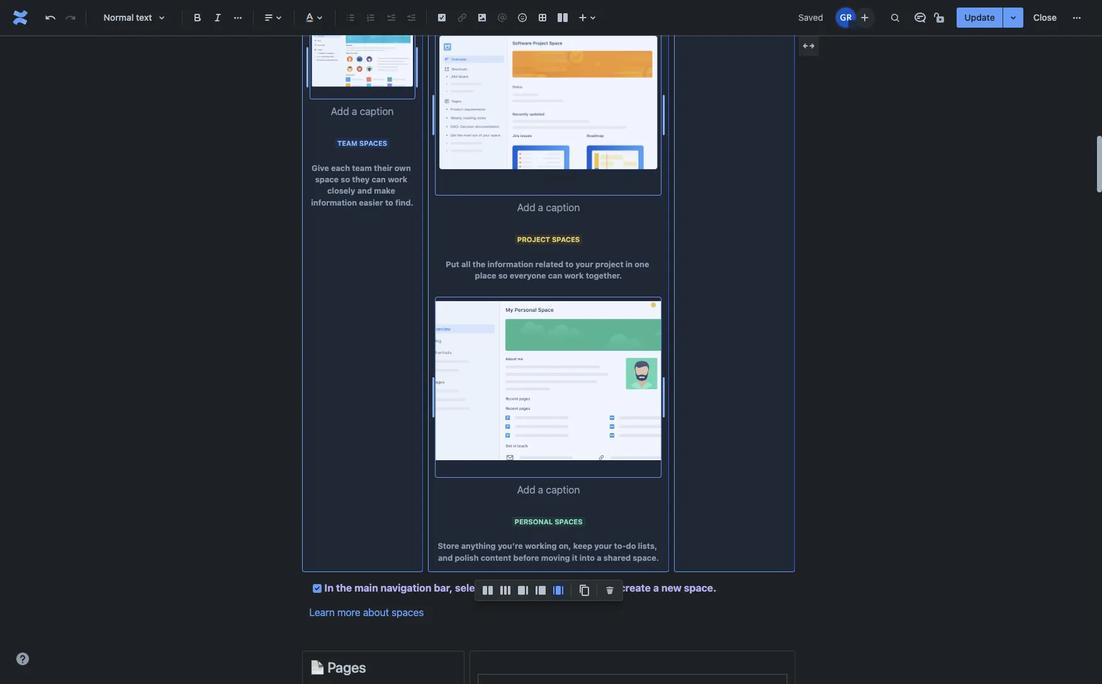 Task type: describe. For each thing, give the bounding box(es) containing it.
spaces for on,
[[555, 518, 583, 526]]

comment icon image
[[913, 10, 928, 25]]

emoji image
[[515, 10, 530, 25]]

spaces down 'navigation'
[[392, 608, 424, 619]]

moving
[[541, 554, 570, 563]]

📄
[[310, 660, 324, 677]]

invite to edit image
[[858, 10, 873, 25]]

a left new
[[653, 583, 659, 594]]

two columns image
[[480, 584, 495, 599]]

bar,
[[434, 583, 453, 594]]

the inside put all the information related to your project in one place so everyone can work together.
[[473, 260, 486, 269]]

add a caption for their
[[331, 106, 394, 117]]

find.
[[395, 198, 414, 208]]

lists,
[[638, 542, 658, 552]]

normal text button
[[91, 4, 177, 31]]

about
[[363, 608, 389, 619]]

more formatting image
[[230, 10, 246, 25]]

adjust update settings image
[[1006, 10, 1021, 25]]

add for their
[[331, 106, 349, 117]]

add a caption for information
[[517, 202, 580, 214]]

information inside put all the information related to your project in one place so everyone can work together.
[[488, 260, 534, 269]]

navigation
[[381, 583, 432, 594]]

in
[[626, 260, 633, 269]]

saved
[[799, 12, 824, 23]]

more image
[[1070, 10, 1085, 25]]

layouts image
[[555, 10, 570, 25]]

store anything you're working on, keep your to-do lists, and polish content before moving it into a shared space.
[[438, 542, 660, 563]]

text
[[136, 12, 152, 23]]

indent tab image
[[404, 10, 419, 25]]

do
[[626, 542, 636, 552]]

go wide image
[[801, 38, 817, 53]]

so inside put all the information related to your project in one place so everyone can work together.
[[499, 272, 508, 281]]

project spaces
[[517, 236, 580, 244]]

pages
[[328, 660, 366, 677]]

2 vertical spatial to
[[607, 583, 617, 594]]

and inside "store anything you're working on, keep your to-do lists, and polish content before moving it into a shared space."
[[438, 554, 453, 563]]

create
[[620, 583, 651, 594]]

2 vertical spatial caption
[[546, 485, 580, 496]]

normal
[[104, 12, 134, 23]]

put all the information related to your project in one place so everyone can work together.
[[446, 260, 651, 281]]

confluence image
[[10, 8, 30, 28]]

bullet list ⌘⇧8 image
[[343, 10, 358, 25]]

personal spaces
[[515, 518, 583, 526]]

greg robinson image
[[836, 8, 856, 28]]

and inside give each team their own space so they can work closely and make information easier to find.
[[357, 187, 372, 196]]

remove image
[[603, 584, 618, 599]]

left sidebar image
[[533, 584, 548, 599]]

📄 pages
[[310, 660, 366, 677]]

work inside put all the information related to your project in one place so everyone can work together.
[[564, 272, 584, 281]]

one
[[635, 260, 649, 269]]

learn more about spaces
[[309, 608, 424, 619]]

find and replace image
[[888, 10, 903, 25]]

put
[[446, 260, 459, 269]]

update button
[[957, 8, 1003, 28]]

to-
[[614, 542, 626, 552]]

work inside give each team their own space so they can work closely and make information easier to find.
[[388, 175, 407, 185]]

mention image
[[495, 10, 510, 25]]

all
[[461, 260, 471, 269]]

team inside give each team their own space so they can work closely and make information easier to find.
[[352, 164, 372, 173]]

right sidebar image
[[516, 584, 531, 599]]

your for keep
[[594, 542, 612, 552]]

update
[[965, 12, 995, 23]]

give
[[312, 164, 329, 173]]

information inside give each team their own space so they can work closely and make information easier to find.
[[311, 198, 357, 208]]

can inside give each team their own space so they can work closely and make information easier to find.
[[372, 175, 386, 185]]

space inside in the main navigation bar, select spaces → create space to create a new space.
[[576, 584, 602, 594]]

main
[[354, 583, 378, 594]]

space inside give each team their own space so they can work closely and make information easier to find.
[[315, 175, 339, 185]]

numbered list ⌘⇧7 image
[[363, 10, 378, 25]]

shared
[[604, 554, 631, 563]]

italic ⌘i image
[[210, 10, 225, 25]]

own
[[395, 164, 411, 173]]

spaces
[[490, 584, 522, 594]]

store
[[438, 542, 459, 552]]

close
[[1034, 12, 1057, 23]]

0 horizontal spatial the
[[336, 583, 352, 594]]

to inside give each team their own space so they can work closely and make information easier to find.
[[385, 198, 393, 208]]

before
[[513, 554, 539, 563]]



Task type: locate. For each thing, give the bounding box(es) containing it.
in the main navigation bar, select spaces → create space to create a new space.
[[325, 583, 717, 594]]

add image, video, or file image
[[475, 10, 490, 25]]

action item image
[[434, 10, 450, 25]]

normal text
[[104, 12, 152, 23]]

editor toolbar toolbar
[[475, 581, 623, 615]]

1 vertical spatial space
[[576, 584, 602, 594]]

everyone
[[510, 272, 546, 281]]

team spaces
[[337, 139, 387, 147]]

your
[[576, 260, 593, 269], [594, 542, 612, 552]]

polish
[[455, 554, 479, 563]]

caption for related
[[546, 202, 580, 214]]

a inside "store anything you're working on, keep your to-do lists, and polish content before moving it into a shared space."
[[597, 554, 602, 563]]

2 horizontal spatial to
[[607, 583, 617, 594]]

project inside put all the information related to your project in one place so everyone can work together.
[[595, 260, 624, 269]]

space.
[[633, 554, 659, 563], [684, 583, 717, 594]]

0 horizontal spatial your
[[576, 260, 593, 269]]

0 horizontal spatial so
[[341, 175, 350, 185]]

align left image
[[261, 10, 276, 25]]

learn
[[309, 608, 335, 619]]

space
[[315, 175, 339, 185], [576, 584, 602, 594]]

each
[[331, 164, 350, 173]]

the right all
[[473, 260, 486, 269]]

in
[[325, 583, 334, 594]]

into
[[580, 554, 595, 563]]

spaces
[[359, 139, 387, 147], [552, 236, 580, 244], [555, 518, 583, 526], [392, 608, 424, 619]]

0 horizontal spatial space
[[315, 175, 339, 185]]

add a caption up team spaces
[[331, 106, 394, 117]]

add a caption up personal spaces
[[517, 485, 580, 496]]

1 horizontal spatial information
[[488, 260, 534, 269]]

0 horizontal spatial can
[[372, 175, 386, 185]]

0 vertical spatial space
[[315, 175, 339, 185]]

1 horizontal spatial so
[[499, 272, 508, 281]]

1 vertical spatial information
[[488, 260, 534, 269]]

0 horizontal spatial project
[[517, 236, 550, 244]]

make
[[374, 187, 395, 196]]

a
[[352, 106, 357, 117], [538, 202, 544, 214], [538, 485, 544, 496], [597, 554, 602, 563], [653, 583, 659, 594]]

close button
[[1026, 8, 1065, 28]]

0 vertical spatial caption
[[360, 106, 394, 117]]

1 vertical spatial so
[[499, 272, 508, 281]]

space down give
[[315, 175, 339, 185]]

and down store
[[438, 554, 453, 563]]

can
[[372, 175, 386, 185], [548, 272, 562, 281]]

create
[[539, 584, 571, 594]]

caption up the project spaces
[[546, 202, 580, 214]]

so right place
[[499, 272, 508, 281]]

easier
[[359, 198, 383, 208]]

so inside give each team their own space so they can work closely and make information easier to find.
[[341, 175, 350, 185]]

and down they
[[357, 187, 372, 196]]

→
[[524, 583, 534, 594]]

add for information
[[517, 202, 536, 214]]

0 vertical spatial space.
[[633, 554, 659, 563]]

work down own
[[388, 175, 407, 185]]

caption up team spaces
[[360, 106, 394, 117]]

the
[[473, 260, 486, 269], [336, 583, 352, 594]]

to
[[385, 198, 393, 208], [566, 260, 574, 269], [607, 583, 617, 594]]

table image
[[535, 10, 550, 25]]

can down related
[[548, 272, 562, 281]]

caption for own
[[360, 106, 394, 117]]

spaces up related
[[552, 236, 580, 244]]

help image
[[15, 652, 30, 667]]

0 horizontal spatial space.
[[633, 554, 659, 563]]

1 vertical spatial caption
[[546, 202, 580, 214]]

0 horizontal spatial to
[[385, 198, 393, 208]]

more
[[337, 608, 361, 619]]

undo ⌘z image
[[43, 10, 58, 25]]

select
[[455, 583, 485, 594]]

1 horizontal spatial to
[[566, 260, 574, 269]]

can inside put all the information related to your project in one place so everyone can work together.
[[548, 272, 562, 281]]

your left to-
[[594, 542, 612, 552]]

0 vertical spatial can
[[372, 175, 386, 185]]

together.
[[586, 272, 622, 281]]

spaces up on,
[[555, 518, 583, 526]]

1 horizontal spatial your
[[594, 542, 612, 552]]

project up together.
[[595, 260, 624, 269]]

space. down the lists,
[[633, 554, 659, 563]]

caption up personal spaces
[[546, 485, 580, 496]]

0 vertical spatial and
[[357, 187, 372, 196]]

on,
[[559, 542, 571, 552]]

information down closely
[[311, 198, 357, 208]]

1 vertical spatial can
[[548, 272, 562, 281]]

0 vertical spatial the
[[473, 260, 486, 269]]

information
[[311, 198, 357, 208], [488, 260, 534, 269]]

work
[[388, 175, 407, 185], [564, 272, 584, 281]]

anything
[[461, 542, 496, 552]]

0 vertical spatial add
[[331, 106, 349, 117]]

and
[[357, 187, 372, 196], [438, 554, 453, 563]]

a up personal
[[538, 485, 544, 496]]

1 horizontal spatial the
[[473, 260, 486, 269]]

a up team spaces
[[352, 106, 357, 117]]

related
[[536, 260, 564, 269]]

three columns with sidebars image
[[551, 584, 566, 599]]

0 vertical spatial to
[[385, 198, 393, 208]]

0 vertical spatial add a caption
[[331, 106, 394, 117]]

1 horizontal spatial work
[[564, 272, 584, 281]]

0 vertical spatial your
[[576, 260, 593, 269]]

they
[[352, 175, 370, 185]]

0 vertical spatial work
[[388, 175, 407, 185]]

add a caption up the project spaces
[[517, 202, 580, 214]]

team
[[337, 139, 358, 147], [352, 164, 372, 173]]

1 vertical spatial add
[[517, 202, 536, 214]]

your for to
[[576, 260, 593, 269]]

so
[[341, 175, 350, 185], [499, 272, 508, 281]]

1 vertical spatial to
[[566, 260, 574, 269]]

1 horizontal spatial and
[[438, 554, 453, 563]]

your inside "store anything you're working on, keep your to-do lists, and polish content before moving it into a shared space."
[[594, 542, 612, 552]]

redo ⌘⇧z image
[[63, 10, 78, 25]]

1 vertical spatial and
[[438, 554, 453, 563]]

0 horizontal spatial and
[[357, 187, 372, 196]]

content
[[481, 554, 511, 563]]

to right related
[[566, 260, 574, 269]]

project
[[517, 236, 550, 244], [595, 260, 624, 269]]

to inside put all the information related to your project in one place so everyone can work together.
[[566, 260, 574, 269]]

the right in
[[336, 583, 352, 594]]

so up closely
[[341, 175, 350, 185]]

spaces for related
[[552, 236, 580, 244]]

space. right new
[[684, 583, 717, 594]]

spaces for own
[[359, 139, 387, 147]]

a right the into
[[597, 554, 602, 563]]

it
[[572, 554, 578, 563]]

add up the project spaces
[[517, 202, 536, 214]]

work left together.
[[564, 272, 584, 281]]

0 horizontal spatial information
[[311, 198, 357, 208]]

1 vertical spatial team
[[352, 164, 372, 173]]

three columns image
[[498, 584, 513, 599]]

link image
[[455, 10, 470, 25]]

add up team spaces
[[331, 106, 349, 117]]

no restrictions image
[[933, 10, 948, 25]]

caption
[[360, 106, 394, 117], [546, 202, 580, 214], [546, 485, 580, 496]]

copy image
[[577, 584, 592, 599]]

0 vertical spatial so
[[341, 175, 350, 185]]

0 vertical spatial team
[[337, 139, 358, 147]]

your up together.
[[576, 260, 593, 269]]

their
[[374, 164, 393, 173]]

information up everyone
[[488, 260, 534, 269]]

keep
[[573, 542, 592, 552]]

to down make
[[385, 198, 393, 208]]

give each team their own space so they can work closely and make information easier to find.
[[311, 164, 414, 208]]

bold ⌘b image
[[190, 10, 205, 25]]

1 vertical spatial project
[[595, 260, 624, 269]]

1 vertical spatial space.
[[684, 583, 717, 594]]

1 vertical spatial the
[[336, 583, 352, 594]]

outdent ⇧tab image
[[383, 10, 399, 25]]

can down their
[[372, 175, 386, 185]]

you're
[[498, 542, 523, 552]]

add a caption
[[331, 106, 394, 117], [517, 202, 580, 214], [517, 485, 580, 496]]

team up they
[[352, 164, 372, 173]]

confluence image
[[10, 8, 30, 28]]

1 vertical spatial work
[[564, 272, 584, 281]]

project up related
[[517, 236, 550, 244]]

1 horizontal spatial can
[[548, 272, 562, 281]]

0 vertical spatial information
[[311, 198, 357, 208]]

closely
[[327, 187, 355, 196]]

working
[[525, 542, 557, 552]]

add up personal
[[517, 485, 536, 496]]

1 horizontal spatial space
[[576, 584, 602, 594]]

space left remove icon
[[576, 584, 602, 594]]

team up each
[[337, 139, 358, 147]]

place
[[475, 272, 496, 281]]

a up the project spaces
[[538, 202, 544, 214]]

0 vertical spatial project
[[517, 236, 550, 244]]

learn more about spaces link
[[309, 608, 424, 619]]

1 vertical spatial your
[[594, 542, 612, 552]]

spaces up their
[[359, 139, 387, 147]]

1 horizontal spatial project
[[595, 260, 624, 269]]

1 vertical spatial add a caption
[[517, 202, 580, 214]]

space. inside "store anything you're working on, keep your to-do lists, and polish content before moving it into a shared space."
[[633, 554, 659, 563]]

add
[[331, 106, 349, 117], [517, 202, 536, 214], [517, 485, 536, 496]]

to left create
[[607, 583, 617, 594]]

0 horizontal spatial work
[[388, 175, 407, 185]]

your inside put all the information related to your project in one place so everyone can work together.
[[576, 260, 593, 269]]

1 horizontal spatial space.
[[684, 583, 717, 594]]

new
[[662, 583, 682, 594]]

personal
[[515, 518, 553, 526]]

2 vertical spatial add a caption
[[517, 485, 580, 496]]

2 vertical spatial add
[[517, 485, 536, 496]]



Task type: vqa. For each thing, say whether or not it's contained in the screenshot.
contributed
no



